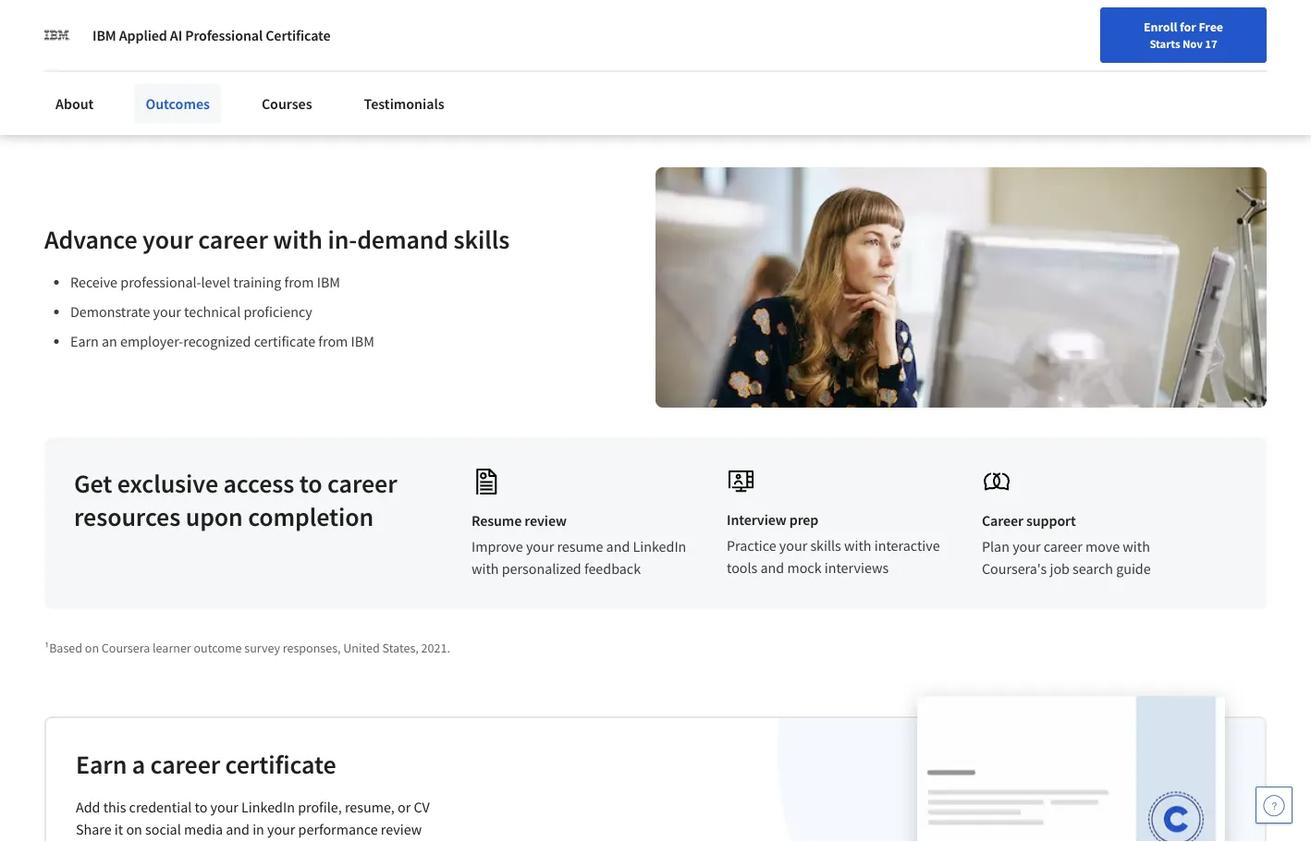 Task type: locate. For each thing, give the bounding box(es) containing it.
employer-
[[120, 332, 183, 351]]

your inside "find your new career" link
[[859, 58, 884, 75]]

1 horizontal spatial from
[[319, 332, 348, 351]]

0 vertical spatial coursera
[[192, 58, 250, 76]]

0 horizontal spatial skills
[[201, 4, 257, 36]]

1 vertical spatial earn
[[76, 749, 127, 781]]

1 horizontal spatial for
[[1180, 19, 1197, 35]]

receive
[[70, 273, 118, 292]]

2 vertical spatial skills
[[811, 537, 842, 555]]

mastering
[[533, 0, 645, 3]]

career inside career support plan your career move with coursera's job search guide
[[1044, 538, 1083, 556]]

and
[[606, 538, 630, 556], [761, 559, 785, 577], [226, 821, 250, 839]]

2 horizontal spatial and
[[761, 559, 785, 577]]

your up mock
[[780, 537, 808, 555]]

0 horizontal spatial demand
[[104, 4, 196, 36]]

with down improve
[[472, 560, 499, 578]]

0 vertical spatial to
[[299, 468, 322, 500]]

1 vertical spatial and
[[761, 559, 785, 577]]

help center image
[[1264, 795, 1286, 817]]

ibm
[[93, 26, 116, 44], [317, 273, 340, 292], [351, 332, 374, 351]]

coursera down professional
[[192, 58, 250, 76]]

your up coursera's
[[1013, 538, 1041, 556]]

outcome
[[194, 640, 242, 657]]

on right ¹based
[[85, 640, 99, 657]]

mock
[[788, 559, 822, 577]]

applied
[[119, 26, 167, 44]]

0 horizontal spatial on
[[85, 640, 99, 657]]

1 vertical spatial on
[[126, 821, 142, 839]]

new
[[887, 58, 911, 75]]

for up nov
[[1180, 19, 1197, 35]]

0 vertical spatial certificate
[[254, 332, 316, 351]]

1 horizontal spatial career
[[982, 512, 1024, 530]]

access
[[223, 468, 294, 500]]

and inside add this credential to your linkedin profile, resume, or cv share it on social media and in your performance review
[[226, 821, 250, 839]]

0 horizontal spatial in-
[[75, 4, 104, 36]]

and left in
[[226, 821, 250, 839]]

1 horizontal spatial in-
[[328, 224, 357, 256]]

0 vertical spatial in-
[[75, 4, 104, 36]]

certificate up profile,
[[225, 749, 336, 781]]

with up guide
[[1123, 538, 1151, 556]]

in-
[[75, 4, 104, 36], [328, 224, 357, 256]]

1 horizontal spatial review
[[525, 512, 567, 530]]

ai
[[170, 26, 182, 44]]

for
[[1180, 19, 1197, 35], [253, 58, 272, 76]]

career up completion
[[328, 468, 397, 500]]

career right new
[[913, 58, 949, 75]]

professional-
[[120, 273, 201, 292]]

to up completion
[[299, 468, 322, 500]]

profile,
[[298, 798, 342, 817]]

your
[[859, 58, 884, 75], [143, 224, 193, 256], [153, 303, 181, 321], [780, 537, 808, 555], [526, 538, 554, 556], [1013, 538, 1041, 556], [210, 798, 239, 817], [267, 821, 295, 839]]

see how employees at top companies are mastering in-demand skills
[[75, 0, 645, 36]]

skills inside the "interview prep practice your skills with interactive tools and mock interviews"
[[811, 537, 842, 555]]

interactive
[[875, 537, 940, 555]]

in
[[253, 821, 264, 839]]

interviews
[[825, 559, 889, 577]]

1 vertical spatial coursera
[[102, 640, 150, 657]]

receive professional-level training from ibm
[[70, 273, 340, 292]]

0 vertical spatial linkedin
[[633, 538, 687, 556]]

with up training at the left top of page
[[273, 224, 323, 256]]

1 vertical spatial demand
[[357, 224, 449, 256]]

0 horizontal spatial review
[[381, 821, 422, 839]]

find
[[833, 58, 857, 75]]

review
[[525, 512, 567, 530], [381, 821, 422, 839]]

social
[[145, 821, 181, 839]]

english
[[991, 58, 1037, 76]]

or
[[398, 798, 411, 817]]

0 vertical spatial earn
[[70, 332, 99, 351]]

0 vertical spatial for
[[1180, 19, 1197, 35]]

and right tools
[[761, 559, 785, 577]]

1 horizontal spatial demand
[[357, 224, 449, 256]]

1 vertical spatial career
[[982, 512, 1024, 530]]

0 horizontal spatial ibm
[[93, 26, 116, 44]]

career
[[198, 224, 268, 256], [328, 468, 397, 500], [1044, 538, 1083, 556], [150, 749, 220, 781]]

review inside "resume review improve your resume and linkedin with personalized feedback"
[[525, 512, 567, 530]]

certificate down proficiency
[[254, 332, 316, 351]]

linkedin
[[633, 538, 687, 556], [242, 798, 295, 817]]

with up interviews
[[845, 537, 872, 555]]

0 horizontal spatial to
[[195, 798, 208, 817]]

to
[[299, 468, 322, 500], [195, 798, 208, 817]]

None search field
[[264, 49, 569, 86]]

earn left an
[[70, 332, 99, 351]]

2 horizontal spatial ibm
[[351, 332, 374, 351]]

review up resume
[[525, 512, 567, 530]]

1 horizontal spatial and
[[606, 538, 630, 556]]

1 vertical spatial linkedin
[[242, 798, 295, 817]]

1 horizontal spatial on
[[126, 821, 142, 839]]

career up job
[[1044, 538, 1083, 556]]

review down or
[[381, 821, 422, 839]]

2 vertical spatial ibm
[[351, 332, 374, 351]]

1 vertical spatial in-
[[328, 224, 357, 256]]

to for career
[[299, 468, 322, 500]]

career inside career support plan your career move with coursera's job search guide
[[982, 512, 1024, 530]]

your right find
[[859, 58, 884, 75]]

for left business
[[253, 58, 272, 76]]

1 vertical spatial review
[[381, 821, 422, 839]]

advance your career with in-demand skills
[[44, 224, 510, 256]]

0 horizontal spatial for
[[253, 58, 272, 76]]

coursera image
[[22, 52, 140, 82]]

0 vertical spatial skills
[[201, 4, 257, 36]]

certificate
[[254, 332, 316, 351], [225, 749, 336, 781]]

tools
[[727, 559, 758, 577]]

courses link
[[251, 83, 323, 124]]

level
[[201, 273, 230, 292]]

earn
[[70, 332, 99, 351], [76, 749, 127, 781]]

skills
[[201, 4, 257, 36], [454, 224, 510, 256], [811, 537, 842, 555]]

career right a
[[150, 749, 220, 781]]

survey
[[244, 640, 280, 657]]

about
[[151, 58, 189, 76]]

1 vertical spatial for
[[253, 58, 272, 76]]

1 horizontal spatial to
[[299, 468, 322, 500]]

0 horizontal spatial and
[[226, 821, 250, 839]]

1 horizontal spatial ibm
[[317, 273, 340, 292]]

1 horizontal spatial linkedin
[[633, 538, 687, 556]]

completion
[[248, 501, 374, 533]]

2 horizontal spatial skills
[[811, 537, 842, 555]]

linkedin up in
[[242, 798, 295, 817]]

find your new career link
[[824, 56, 958, 79]]

cv
[[414, 798, 430, 817]]

1 vertical spatial ibm
[[317, 273, 340, 292]]

0 vertical spatial demand
[[104, 4, 196, 36]]

support
[[1027, 512, 1076, 530]]

are
[[493, 0, 528, 3]]

2021.
[[421, 640, 450, 657]]

on right it
[[126, 821, 142, 839]]

on
[[85, 640, 99, 657], [126, 821, 142, 839]]

coursera's
[[982, 560, 1047, 578]]

how
[[120, 0, 168, 3]]

0 vertical spatial and
[[606, 538, 630, 556]]

your up personalized
[[526, 538, 554, 556]]

0 horizontal spatial coursera
[[102, 640, 150, 657]]

to up 'media'
[[195, 798, 208, 817]]

with
[[273, 224, 323, 256], [845, 537, 872, 555], [1123, 538, 1151, 556], [472, 560, 499, 578]]

advance
[[44, 224, 137, 256]]

add
[[76, 798, 100, 817]]

0 vertical spatial career
[[913, 58, 949, 75]]

career
[[913, 58, 949, 75], [982, 512, 1024, 530]]

see
[[75, 0, 115, 3]]

1 vertical spatial to
[[195, 798, 208, 817]]

2 vertical spatial and
[[226, 821, 250, 839]]

your up 'media'
[[210, 798, 239, 817]]

earn left a
[[76, 749, 127, 781]]

learn more about coursera for business link
[[75, 58, 331, 76]]

with inside the "interview prep practice your skills with interactive tools and mock interviews"
[[845, 537, 872, 555]]

an
[[102, 332, 117, 351]]

your inside career support plan your career move with coursera's job search guide
[[1013, 538, 1041, 556]]

to inside add this credential to your linkedin profile, resume, or cv share it on social media and in your performance review
[[195, 798, 208, 817]]

to inside the get exclusive access to career resources upon completion
[[299, 468, 322, 500]]

skills inside see how employees at top companies are mastering in-demand skills
[[201, 4, 257, 36]]

move
[[1086, 538, 1120, 556]]

resume,
[[345, 798, 395, 817]]

0 vertical spatial from
[[284, 273, 314, 292]]

0 horizontal spatial career
[[913, 58, 949, 75]]

coursera left learner
[[102, 640, 150, 657]]

and up the feedback
[[606, 538, 630, 556]]

0 horizontal spatial linkedin
[[242, 798, 295, 817]]

career up plan
[[982, 512, 1024, 530]]

1 vertical spatial skills
[[454, 224, 510, 256]]

about link
[[44, 83, 105, 124]]

with inside career support plan your career move with coursera's job search guide
[[1123, 538, 1151, 556]]

earn a career certificate
[[76, 749, 336, 781]]

ibm applied ai professional certificate
[[93, 26, 331, 44]]

linkedin up the feedback
[[633, 538, 687, 556]]

earn an employer-recognized certificate from ibm
[[70, 332, 374, 351]]

career up level on the top of the page
[[198, 224, 268, 256]]

free
[[1199, 19, 1224, 35]]

0 vertical spatial review
[[525, 512, 567, 530]]

job
[[1050, 560, 1070, 578]]



Task type: vqa. For each thing, say whether or not it's contained in the screenshot.
Prior Knowledge Needed: Ecea 5630 Semiconductor Physics, Ecea 5631 Diode Junction And Metal Semiconductor Contact, Understanding Of Active Semiconductor Devices, Basic Electronics, Circuits & Systems (E.G. Frequency Response Analysis), Basic Understanding Of Carrier Concentration And Quantum Theory And Calculus And Differential Equations.
no



Task type: describe. For each thing, give the bounding box(es) containing it.
coursera career certificate image
[[918, 697, 1226, 843]]

enroll
[[1144, 19, 1178, 35]]

states,
[[383, 640, 419, 657]]

improve
[[472, 538, 523, 556]]

resume
[[557, 538, 603, 556]]

english button
[[958, 37, 1070, 97]]

search
[[1073, 560, 1114, 578]]

about
[[56, 94, 94, 113]]

ibm image
[[44, 22, 70, 48]]

nov
[[1183, 36, 1203, 51]]

your inside "resume review improve your resume and linkedin with personalized feedback"
[[526, 538, 554, 556]]

credential
[[129, 798, 192, 817]]

outcomes
[[146, 94, 210, 113]]

recognized
[[183, 332, 251, 351]]

performance
[[298, 821, 378, 839]]

learn more about coursera for business
[[75, 58, 331, 76]]

united
[[343, 640, 380, 657]]

share
[[76, 821, 112, 839]]

0 vertical spatial ibm
[[93, 26, 116, 44]]

upon
[[186, 501, 243, 533]]

0 vertical spatial on
[[85, 640, 99, 657]]

business
[[274, 58, 331, 76]]

training
[[233, 273, 282, 292]]

technical
[[184, 303, 241, 321]]

banner navigation
[[15, 0, 520, 37]]

interview
[[727, 511, 787, 529]]

enroll for free starts nov 17
[[1144, 19, 1224, 51]]

with inside "resume review improve your resume and linkedin with personalized feedback"
[[472, 560, 499, 578]]

your down professional-
[[153, 303, 181, 321]]

demonstrate your technical proficiency
[[70, 303, 312, 321]]

demonstrate
[[70, 303, 150, 321]]

and inside the "interview prep practice your skills with interactive tools and mock interviews"
[[761, 559, 785, 577]]

it
[[115, 821, 123, 839]]

¹based
[[44, 640, 82, 657]]

career support plan your career move with coursera's job search guide
[[982, 512, 1151, 578]]

employees
[[173, 0, 293, 3]]

linkedin inside "resume review improve your resume and linkedin with personalized feedback"
[[633, 538, 687, 556]]

coursera enterprise logos image
[[858, 0, 1228, 64]]

resources
[[74, 501, 181, 533]]

17
[[1206, 36, 1218, 51]]

for inside enroll for free starts nov 17
[[1180, 19, 1197, 35]]

personalized
[[502, 560, 582, 578]]

proficiency
[[244, 303, 312, 321]]

0 horizontal spatial from
[[284, 273, 314, 292]]

outcomes link
[[135, 83, 221, 124]]

resume
[[472, 512, 522, 530]]

exclusive
[[117, 468, 218, 500]]

to for your
[[195, 798, 208, 817]]

career inside the get exclusive access to career resources upon completion
[[328, 468, 397, 500]]

plan
[[982, 538, 1010, 556]]

1 vertical spatial certificate
[[225, 749, 336, 781]]

prep
[[790, 511, 819, 529]]

1 horizontal spatial skills
[[454, 224, 510, 256]]

interview prep practice your skills with interactive tools and mock interviews
[[727, 511, 940, 577]]

in- inside see how employees at top companies are mastering in-demand skills
[[75, 4, 104, 36]]

review inside add this credential to your linkedin profile, resume, or cv share it on social media and in your performance review
[[381, 821, 422, 839]]

testimonials link
[[353, 83, 456, 124]]

guide
[[1117, 560, 1151, 578]]

more
[[114, 58, 148, 76]]

media
[[184, 821, 223, 839]]

this
[[103, 798, 126, 817]]

courses
[[262, 94, 312, 113]]

your inside the "interview prep practice your skills with interactive tools and mock interviews"
[[780, 537, 808, 555]]

feedback
[[585, 560, 641, 578]]

top
[[325, 0, 363, 3]]

professional
[[185, 26, 263, 44]]

practice
[[727, 537, 777, 555]]

starts
[[1150, 36, 1181, 51]]

1 vertical spatial from
[[319, 332, 348, 351]]

find your new career
[[833, 58, 949, 75]]

show notifications image
[[1097, 60, 1119, 82]]

earn for earn a career certificate
[[76, 749, 127, 781]]

learn
[[75, 58, 112, 76]]

linkedin inside add this credential to your linkedin profile, resume, or cv share it on social media and in your performance review
[[242, 798, 295, 817]]

get
[[74, 468, 112, 500]]

your right in
[[267, 821, 295, 839]]

earn for earn an employer-recognized certificate from ibm
[[70, 332, 99, 351]]

certificate
[[266, 26, 331, 44]]

and inside "resume review improve your resume and linkedin with personalized feedback"
[[606, 538, 630, 556]]

resume review improve your resume and linkedin with personalized feedback
[[472, 512, 687, 578]]

1 horizontal spatial coursera
[[192, 58, 250, 76]]

responses,
[[283, 640, 341, 657]]

your up professional-
[[143, 224, 193, 256]]

testimonials
[[364, 94, 445, 113]]

¹based on coursera learner outcome survey responses, united states, 2021.
[[44, 640, 450, 657]]

add this credential to your linkedin profile, resume, or cv share it on social media and in your performance review
[[76, 798, 430, 839]]

on inside add this credential to your linkedin profile, resume, or cv share it on social media and in your performance review
[[126, 821, 142, 839]]

at
[[298, 0, 320, 3]]

demand inside see how employees at top companies are mastering in-demand skills
[[104, 4, 196, 36]]

companies
[[368, 0, 487, 3]]

get exclusive access to career resources upon completion
[[74, 468, 397, 533]]



